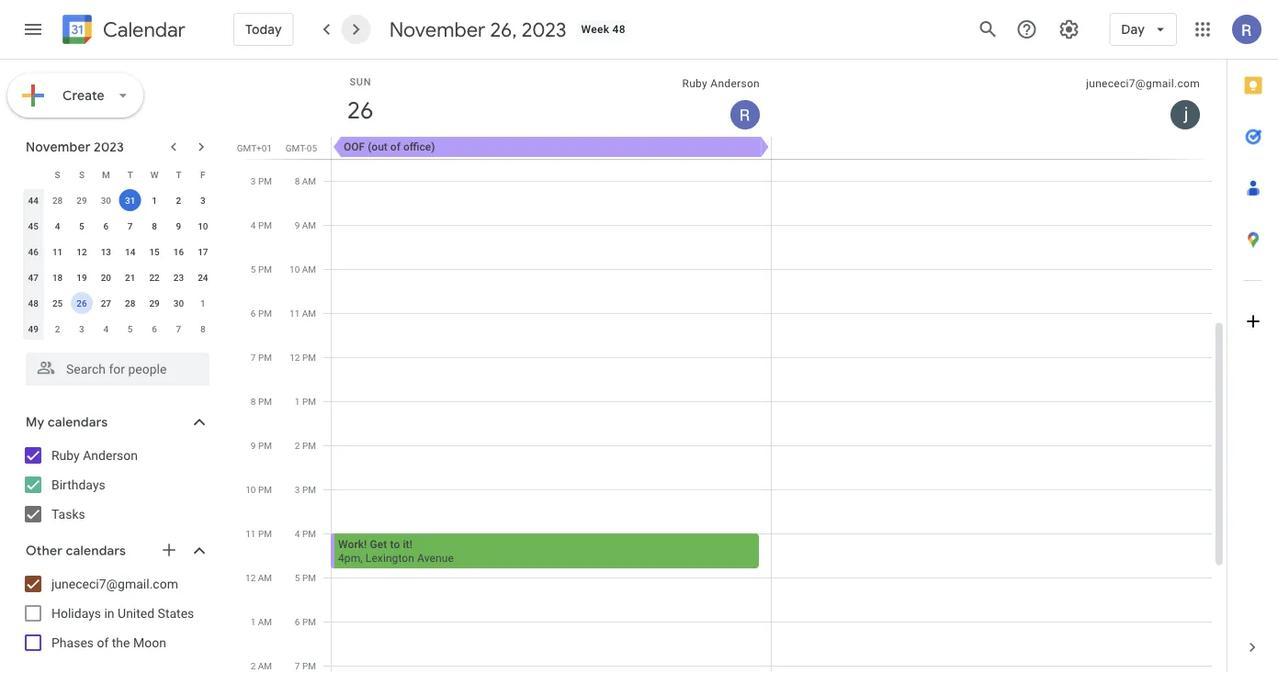 Task type: vqa. For each thing, say whether or not it's contained in the screenshot.
12 AM's THE AM
yes



Task type: locate. For each thing, give the bounding box(es) containing it.
0 horizontal spatial 11
[[52, 246, 63, 257]]

other calendars list
[[4, 570, 228, 658]]

0 vertical spatial 30
[[101, 195, 111, 206]]

2 horizontal spatial 11
[[289, 308, 300, 319]]

pm
[[258, 175, 272, 187], [258, 220, 272, 231], [258, 264, 272, 275], [258, 308, 272, 319], [258, 352, 272, 363], [302, 352, 316, 363], [258, 396, 272, 407], [302, 396, 316, 407], [258, 440, 272, 451], [302, 440, 316, 451], [258, 484, 272, 495], [302, 484, 316, 495], [258, 528, 272, 539], [302, 528, 316, 539], [302, 572, 316, 583], [302, 617, 316, 628], [302, 661, 316, 672]]

0 horizontal spatial t
[[127, 169, 133, 180]]

31 cell
[[118, 187, 142, 213]]

am for 12 am
[[258, 572, 272, 583]]

t right w
[[176, 169, 181, 180]]

7 up 8 pm
[[251, 352, 256, 363]]

1 vertical spatial 2023
[[94, 139, 124, 155]]

november 26, 2023
[[389, 17, 567, 42]]

12
[[76, 246, 87, 257], [290, 352, 300, 363], [245, 572, 256, 583]]

other calendars button
[[4, 537, 228, 566]]

december 1 element
[[192, 292, 214, 314]]

2 horizontal spatial 9
[[295, 220, 300, 231]]

1 vertical spatial anderson
[[83, 448, 138, 463]]

junececi7@gmail.com inside 26 grid
[[1086, 77, 1200, 90]]

0 vertical spatial junececi7@gmail.com
[[1086, 77, 1200, 90]]

26 right 25 element
[[76, 298, 87, 309]]

12 inside 12 element
[[76, 246, 87, 257]]

anderson
[[711, 77, 760, 90], [83, 448, 138, 463]]

1 vertical spatial 6 pm
[[295, 617, 316, 628]]

3 up 10 element
[[200, 195, 206, 206]]

2 for december 2 element
[[55, 323, 60, 334]]

13 element
[[95, 241, 117, 263]]

1 horizontal spatial 12
[[245, 572, 256, 583]]

pm right 2 am
[[302, 661, 316, 672]]

1 horizontal spatial ruby anderson
[[682, 77, 760, 90]]

0 horizontal spatial 10
[[198, 221, 208, 232]]

0 horizontal spatial of
[[97, 635, 109, 651]]

1 vertical spatial 30
[[173, 298, 184, 309]]

22
[[149, 272, 160, 283]]

6 pm left 11 am
[[251, 308, 272, 319]]

0 vertical spatial 3 pm
[[251, 175, 272, 187]]

1 am
[[251, 617, 272, 628]]

4 pm
[[251, 220, 272, 231], [295, 528, 316, 539]]

8 pm
[[251, 396, 272, 407]]

holidays in united states
[[51, 606, 194, 621]]

tab list
[[1228, 60, 1278, 622]]

row group inside the november 2023 grid
[[21, 187, 215, 342]]

row group
[[21, 187, 215, 342]]

9 left 10 element
[[176, 221, 181, 232]]

5
[[79, 221, 84, 232], [251, 264, 256, 275], [128, 323, 133, 334], [295, 572, 300, 583]]

1 horizontal spatial 9
[[251, 440, 256, 451]]

0 horizontal spatial 48
[[28, 298, 38, 309]]

9 up 10 pm
[[251, 440, 256, 451]]

pm left 2 pm
[[258, 440, 272, 451]]

oof (out of office)
[[344, 141, 435, 153]]

1 vertical spatial ruby
[[51, 448, 80, 463]]

3 row from the top
[[21, 213, 215, 239]]

november
[[389, 17, 485, 42], [26, 139, 91, 155]]

2 s from the left
[[79, 169, 84, 180]]

10 up 17
[[198, 221, 208, 232]]

0 horizontal spatial november
[[26, 139, 91, 155]]

7 pm right 2 am
[[295, 661, 316, 672]]

20
[[101, 272, 111, 283]]

junececi7@gmail.com inside other calendars 'list'
[[51, 577, 178, 592]]

1 horizontal spatial anderson
[[711, 77, 760, 90]]

f
[[200, 169, 205, 180]]

15
[[149, 246, 160, 257]]

add other calendars image
[[160, 541, 178, 560]]

25 element
[[46, 292, 69, 314]]

1 horizontal spatial 11
[[246, 528, 256, 539]]

3 inside "element"
[[79, 323, 84, 334]]

am for 9 am
[[302, 220, 316, 231]]

21
[[125, 272, 135, 283]]

12 right 11 element
[[76, 246, 87, 257]]

7 right 2 am
[[295, 661, 300, 672]]

am for 8 am
[[302, 175, 316, 187]]

5 row from the top
[[21, 265, 215, 290]]

am down 9 am
[[302, 264, 316, 275]]

15 element
[[143, 241, 165, 263]]

3 pm down gmt+01
[[251, 175, 272, 187]]

6 left 11 am
[[251, 308, 256, 319]]

am down 8 am
[[302, 220, 316, 231]]

12 for 12 am
[[245, 572, 256, 583]]

0 horizontal spatial 26
[[76, 298, 87, 309]]

0 vertical spatial 10
[[198, 221, 208, 232]]

48 right the week
[[612, 23, 626, 36]]

states
[[158, 606, 194, 621]]

calendar element
[[59, 11, 185, 51]]

moon
[[133, 635, 166, 651]]

5 down 'october 29' element
[[79, 221, 84, 232]]

row group containing 44
[[21, 187, 215, 342]]

(out
[[368, 141, 388, 153]]

1 vertical spatial 4 pm
[[295, 528, 316, 539]]

None search field
[[0, 345, 228, 386]]

december 3 element
[[71, 318, 93, 340]]

it!
[[403, 538, 413, 551]]

2 right 31 cell
[[176, 195, 181, 206]]

s
[[55, 169, 60, 180], [79, 169, 84, 180]]

45
[[28, 221, 38, 232]]

lexington
[[366, 552, 414, 565]]

5 pm left the 10 am in the top left of the page
[[251, 264, 272, 275]]

3 pm down 2 pm
[[295, 484, 316, 495]]

19 element
[[71, 266, 93, 289]]

2023
[[522, 17, 567, 42], [94, 139, 124, 155]]

0 horizontal spatial junececi7@gmail.com
[[51, 577, 178, 592]]

0 vertical spatial 29
[[76, 195, 87, 206]]

29 element
[[143, 292, 165, 314]]

pm left 11 am
[[258, 308, 272, 319]]

2 left 'december 3' "element"
[[55, 323, 60, 334]]

12 for 12 pm
[[290, 352, 300, 363]]

calendar heading
[[99, 17, 185, 43]]

,
[[360, 552, 363, 565]]

1 vertical spatial 28
[[125, 298, 135, 309]]

0 vertical spatial 12
[[76, 246, 87, 257]]

pm down gmt+01
[[258, 175, 272, 187]]

4 right 45
[[55, 221, 60, 232]]

0 vertical spatial 2023
[[522, 17, 567, 42]]

0 horizontal spatial 9
[[176, 221, 181, 232]]

of inside other calendars 'list'
[[97, 635, 109, 651]]

05
[[307, 142, 317, 153]]

of right '(out' in the top of the page
[[390, 141, 401, 153]]

6
[[103, 221, 109, 232], [251, 308, 256, 319], [152, 323, 157, 334], [295, 617, 300, 628]]

11 down the 10 am in the top left of the page
[[289, 308, 300, 319]]

november left 26,
[[389, 17, 485, 42]]

12 element
[[71, 241, 93, 263]]

0 horizontal spatial 30
[[101, 195, 111, 206]]

0 vertical spatial ruby
[[682, 77, 708, 90]]

30
[[101, 195, 111, 206], [173, 298, 184, 309]]

1 horizontal spatial 7 pm
[[295, 661, 316, 672]]

1 vertical spatial 12
[[290, 352, 300, 363]]

7 row from the top
[[21, 316, 215, 342]]

0 vertical spatial 26
[[346, 95, 372, 125]]

2 vertical spatial 12
[[245, 572, 256, 583]]

pm up 1 pm
[[302, 352, 316, 363]]

s up "october 28" element
[[55, 169, 60, 180]]

0 vertical spatial 48
[[612, 23, 626, 36]]

2 horizontal spatial 10
[[289, 264, 300, 275]]

0 vertical spatial calendars
[[48, 414, 108, 431]]

10 inside 10 element
[[198, 221, 208, 232]]

today
[[245, 21, 282, 38]]

9 for 9 am
[[295, 220, 300, 231]]

other calendars
[[26, 543, 126, 560]]

0 vertical spatial 11
[[52, 246, 63, 257]]

24 element
[[192, 266, 214, 289]]

am down 1 am
[[258, 661, 272, 672]]

8 down the gmt-
[[295, 175, 300, 187]]

1 vertical spatial 26
[[76, 298, 87, 309]]

29
[[76, 195, 87, 206], [149, 298, 160, 309]]

2 row from the top
[[21, 187, 215, 213]]

3 down gmt+01
[[251, 175, 256, 187]]

9 inside row
[[176, 221, 181, 232]]

1 vertical spatial 48
[[28, 298, 38, 309]]

9 up the 10 am in the top left of the page
[[295, 220, 300, 231]]

12 down 11 am
[[290, 352, 300, 363]]

1 horizontal spatial s
[[79, 169, 84, 180]]

gmt+01
[[237, 142, 272, 153]]

6 pm
[[251, 308, 272, 319], [295, 617, 316, 628]]

1 horizontal spatial 29
[[149, 298, 160, 309]]

5 pm
[[251, 264, 272, 275], [295, 572, 316, 583]]

10 element
[[192, 215, 214, 237]]

0 horizontal spatial ruby
[[51, 448, 80, 463]]

2 right the '9 pm'
[[295, 440, 300, 451]]

0 vertical spatial of
[[390, 141, 401, 153]]

junececi7@gmail.com up in
[[51, 577, 178, 592]]

2023 up the 'm' at the left of page
[[94, 139, 124, 155]]

t
[[127, 169, 133, 180], [176, 169, 181, 180]]

anderson down the 'my calendars' dropdown button
[[83, 448, 138, 463]]

6 pm right 1 am
[[295, 617, 316, 628]]

10 up 11 am
[[289, 264, 300, 275]]

11 for 11 am
[[289, 308, 300, 319]]

4 row from the top
[[21, 239, 215, 265]]

settings menu image
[[1058, 18, 1080, 40]]

0 horizontal spatial 12
[[76, 246, 87, 257]]

26 grid
[[235, 60, 1227, 674]]

2 down 1 am
[[251, 661, 256, 672]]

26 element
[[71, 292, 93, 314]]

27
[[101, 298, 111, 309]]

1 for 1 am
[[251, 617, 256, 628]]

row containing 45
[[21, 213, 215, 239]]

7 pm
[[251, 352, 272, 363], [295, 661, 316, 672]]

1 right 8 pm
[[295, 396, 300, 407]]

1 horizontal spatial t
[[176, 169, 181, 180]]

1 horizontal spatial november
[[389, 17, 485, 42]]

26 inside column header
[[346, 95, 372, 125]]

1 vertical spatial november
[[26, 139, 91, 155]]

1 right the 30 element
[[200, 298, 206, 309]]

28 right 44
[[52, 195, 63, 206]]

am up 1 am
[[258, 572, 272, 583]]

3 pm
[[251, 175, 272, 187], [295, 484, 316, 495]]

6 row from the top
[[21, 290, 215, 316]]

row
[[21, 162, 215, 187], [21, 187, 215, 213], [21, 213, 215, 239], [21, 239, 215, 265], [21, 265, 215, 290], [21, 290, 215, 316], [21, 316, 215, 342]]

create
[[62, 87, 105, 104]]

2 horizontal spatial 12
[[290, 352, 300, 363]]

0 horizontal spatial ruby anderson
[[51, 448, 138, 463]]

of left the the
[[97, 635, 109, 651]]

my calendars list
[[4, 441, 228, 529]]

0 vertical spatial november
[[389, 17, 485, 42]]

11
[[52, 246, 63, 257], [289, 308, 300, 319], [246, 528, 256, 539]]

december 5 element
[[119, 318, 141, 340]]

1 horizontal spatial 2023
[[522, 17, 567, 42]]

6 up 13 element
[[103, 221, 109, 232]]

1 horizontal spatial 30
[[173, 298, 184, 309]]

1 s from the left
[[55, 169, 60, 180]]

28
[[52, 195, 63, 206], [125, 298, 135, 309]]

29 right "october 28" element
[[76, 195, 87, 206]]

1 vertical spatial ruby anderson
[[51, 448, 138, 463]]

s left the 'm' at the left of page
[[79, 169, 84, 180]]

11 inside row
[[52, 246, 63, 257]]

4
[[251, 220, 256, 231], [55, 221, 60, 232], [103, 323, 109, 334], [295, 528, 300, 539]]

9
[[295, 220, 300, 231], [176, 221, 181, 232], [251, 440, 256, 451]]

28 for 28 element
[[125, 298, 135, 309]]

phases
[[51, 635, 94, 651]]

am up 12 pm
[[302, 308, 316, 319]]

december 4 element
[[95, 318, 117, 340]]

0 vertical spatial 28
[[52, 195, 63, 206]]

11 right 46
[[52, 246, 63, 257]]

november up "october 28" element
[[26, 139, 91, 155]]

7 pm left 12 pm
[[251, 352, 272, 363]]

0 horizontal spatial s
[[55, 169, 60, 180]]

row containing 48
[[21, 290, 215, 316]]

0 horizontal spatial 6 pm
[[251, 308, 272, 319]]

junececi7@gmail.com down day popup button
[[1086, 77, 1200, 90]]

29 right 28 element
[[149, 298, 160, 309]]

main drawer image
[[22, 18, 44, 40]]

work!
[[338, 538, 367, 551]]

0 vertical spatial 5 pm
[[251, 264, 272, 275]]

28 right "27" element
[[125, 298, 135, 309]]

7 down 31 cell
[[128, 221, 133, 232]]

avenue
[[417, 552, 454, 565]]

1 horizontal spatial 28
[[125, 298, 135, 309]]

1 horizontal spatial of
[[390, 141, 401, 153]]

26,
[[490, 17, 517, 42]]

28 for "october 28" element
[[52, 195, 63, 206]]

10 up 11 pm
[[246, 484, 256, 495]]

10
[[198, 221, 208, 232], [289, 264, 300, 275], [246, 484, 256, 495]]

0 horizontal spatial anderson
[[83, 448, 138, 463]]

1 vertical spatial junececi7@gmail.com
[[51, 577, 178, 592]]

t right the 'm' at the left of page
[[127, 169, 133, 180]]

1 vertical spatial 3 pm
[[295, 484, 316, 495]]

row containing 46
[[21, 239, 215, 265]]

0 horizontal spatial 29
[[76, 195, 87, 206]]

am
[[302, 175, 316, 187], [302, 220, 316, 231], [302, 264, 316, 275], [302, 308, 316, 319], [258, 572, 272, 583], [258, 617, 272, 628], [258, 661, 272, 672]]

48 left 25
[[28, 298, 38, 309]]

0 horizontal spatial 2023
[[94, 139, 124, 155]]

12 am
[[245, 572, 272, 583]]

27 element
[[95, 292, 117, 314]]

ruby anderson up birthdays
[[51, 448, 138, 463]]

1 horizontal spatial junececi7@gmail.com
[[1086, 77, 1200, 90]]

ruby
[[682, 77, 708, 90], [51, 448, 80, 463]]

1 down 12 am on the bottom left
[[251, 617, 256, 628]]

1 vertical spatial calendars
[[66, 543, 126, 560]]

2023 right 26,
[[522, 17, 567, 42]]

30 right 29 element
[[173, 298, 184, 309]]

calendars for other calendars
[[66, 543, 126, 560]]

47
[[28, 272, 38, 283]]

30 right 'october 29' element
[[101, 195, 111, 206]]

7 left december 8 element
[[176, 323, 181, 334]]

0 vertical spatial 7 pm
[[251, 352, 272, 363]]

1 row from the top
[[21, 162, 215, 187]]

1 horizontal spatial 26
[[346, 95, 372, 125]]

calendars right my
[[48, 414, 108, 431]]

1 horizontal spatial 10
[[246, 484, 256, 495]]

1 horizontal spatial 48
[[612, 23, 626, 36]]

pm left work!
[[302, 528, 316, 539]]

calendar
[[103, 17, 185, 43]]

12 down 11 pm
[[245, 572, 256, 583]]

2
[[176, 195, 181, 206], [55, 323, 60, 334], [295, 440, 300, 451], [251, 661, 256, 672]]

1 horizontal spatial ruby
[[682, 77, 708, 90]]

30 for the 30 element
[[173, 298, 184, 309]]

row containing 49
[[21, 316, 215, 342]]

calendars
[[48, 414, 108, 431], [66, 543, 126, 560]]

26 down sun
[[346, 95, 372, 125]]

am down 05
[[302, 175, 316, 187]]

today button
[[233, 7, 294, 51]]

1 vertical spatial of
[[97, 635, 109, 651]]

0 vertical spatial 4 pm
[[251, 220, 272, 231]]

0 vertical spatial ruby anderson
[[682, 77, 760, 90]]

7
[[128, 221, 133, 232], [176, 323, 181, 334], [251, 352, 256, 363], [295, 661, 300, 672]]

of
[[390, 141, 401, 153], [97, 635, 109, 651]]

october 30 element
[[95, 189, 117, 211]]

november for november 26, 2023
[[389, 17, 485, 42]]

11 element
[[46, 241, 69, 263]]

1 horizontal spatial 3 pm
[[295, 484, 316, 495]]

2 vertical spatial 10
[[246, 484, 256, 495]]

1 horizontal spatial 5 pm
[[295, 572, 316, 583]]

1 vertical spatial 10
[[289, 264, 300, 275]]

am for 2 am
[[258, 661, 272, 672]]

1 vertical spatial 11
[[289, 308, 300, 319]]

0 vertical spatial anderson
[[711, 77, 760, 90]]

9 for 9 pm
[[251, 440, 256, 451]]

junececi7@gmail.com
[[1086, 77, 1200, 90], [51, 577, 178, 592]]

18 element
[[46, 266, 69, 289]]

calendars down "tasks"
[[66, 543, 126, 560]]

3 right december 2 element
[[79, 323, 84, 334]]

get
[[370, 538, 387, 551]]

4 pm left 9 am
[[251, 220, 272, 231]]

am for 10 am
[[302, 264, 316, 275]]

ruby anderson up oof (out of office) row
[[682, 77, 760, 90]]

5 pm right 12 am on the bottom left
[[295, 572, 316, 583]]

48
[[612, 23, 626, 36], [28, 298, 38, 309]]

11 for 11
[[52, 246, 63, 257]]

1 vertical spatial 29
[[149, 298, 160, 309]]

phases of the moon
[[51, 635, 166, 651]]

8 up the '9 pm'
[[251, 396, 256, 407]]

2 vertical spatial 11
[[246, 528, 256, 539]]

0 horizontal spatial 28
[[52, 195, 63, 206]]



Task type: describe. For each thing, give the bounding box(es) containing it.
november for november 2023
[[26, 139, 91, 155]]

ruby inside 26 column header
[[682, 77, 708, 90]]

10 for 10
[[198, 221, 208, 232]]

0 horizontal spatial 3 pm
[[251, 175, 272, 187]]

gmt-05
[[286, 142, 317, 153]]

week
[[581, 23, 609, 36]]

sun 26
[[346, 76, 372, 125]]

sunday, november 26 element
[[339, 89, 381, 131]]

0 horizontal spatial 4 pm
[[251, 220, 272, 231]]

0 horizontal spatial 7 pm
[[251, 352, 272, 363]]

30 for october 30 element
[[101, 195, 111, 206]]

w
[[150, 169, 158, 180]]

sun
[[350, 76, 372, 87]]

21 element
[[119, 266, 141, 289]]

46
[[28, 246, 38, 257]]

8 for 8 pm
[[251, 396, 256, 407]]

14 element
[[119, 241, 141, 263]]

day
[[1121, 21, 1145, 38]]

row containing 47
[[21, 265, 215, 290]]

gmt-
[[286, 142, 307, 153]]

10 for 10 am
[[289, 264, 300, 275]]

7 inside "element"
[[176, 323, 181, 334]]

pm up 2 pm
[[302, 396, 316, 407]]

17 element
[[192, 241, 214, 263]]

day button
[[1109, 7, 1177, 51]]

14
[[125, 246, 135, 257]]

in
[[104, 606, 114, 621]]

1 horizontal spatial 6 pm
[[295, 617, 316, 628]]

4 right 10 element
[[251, 220, 256, 231]]

13
[[101, 246, 111, 257]]

26 column header
[[332, 60, 772, 137]]

8 for december 8 element
[[200, 323, 206, 334]]

23 element
[[168, 266, 190, 289]]

48 inside row group
[[28, 298, 38, 309]]

anderson inside my calendars list
[[83, 448, 138, 463]]

row containing 44
[[21, 187, 215, 213]]

november 2023
[[26, 139, 124, 155]]

18
[[52, 272, 63, 283]]

17
[[198, 246, 208, 257]]

2 pm
[[295, 440, 316, 451]]

pm down 2 pm
[[302, 484, 316, 495]]

office)
[[403, 141, 435, 153]]

pm right 1 am
[[302, 617, 316, 628]]

pm down 10 pm
[[258, 528, 272, 539]]

23
[[173, 272, 184, 283]]

26 cell
[[70, 290, 94, 316]]

oof
[[344, 141, 365, 153]]

16 element
[[168, 241, 190, 263]]

week 48
[[581, 23, 626, 36]]

december 2 element
[[46, 318, 69, 340]]

44
[[28, 195, 38, 206]]

my calendars
[[26, 414, 108, 431]]

tasks
[[51, 507, 85, 522]]

pm left the 10 am in the top left of the page
[[258, 264, 272, 275]]

0 horizontal spatial 5 pm
[[251, 264, 272, 275]]

29 for 'october 29' element
[[76, 195, 87, 206]]

4 right 'december 3' "element"
[[103, 323, 109, 334]]

pm left 9 am
[[258, 220, 272, 231]]

october 31, today element
[[119, 189, 141, 211]]

holidays
[[51, 606, 101, 621]]

calendars for my calendars
[[48, 414, 108, 431]]

my calendars button
[[4, 408, 228, 437]]

pm left 1 pm
[[258, 396, 272, 407]]

1 vertical spatial 5 pm
[[295, 572, 316, 583]]

11 pm
[[246, 528, 272, 539]]

october 29 element
[[71, 189, 93, 211]]

9 pm
[[251, 440, 272, 451]]

oof (out of office) button
[[331, 137, 771, 157]]

26 inside "cell"
[[76, 298, 87, 309]]

24
[[198, 272, 208, 283]]

create button
[[7, 74, 143, 118]]

20 element
[[95, 266, 117, 289]]

8 for 8 am
[[295, 175, 300, 187]]

october 28 element
[[46, 189, 69, 211]]

december 7 element
[[168, 318, 190, 340]]

30 element
[[168, 292, 190, 314]]

ruby inside my calendars list
[[51, 448, 80, 463]]

25
[[52, 298, 63, 309]]

16
[[173, 246, 184, 257]]

3 right 10 pm
[[295, 484, 300, 495]]

9 am
[[295, 220, 316, 231]]

29 for 29 element
[[149, 298, 160, 309]]

10 pm
[[246, 484, 272, 495]]

28 element
[[119, 292, 141, 314]]

ruby anderson inside 26 column header
[[682, 77, 760, 90]]

8 up 15 element
[[152, 221, 157, 232]]

2 am
[[251, 661, 272, 672]]

pm left 12 pm
[[258, 352, 272, 363]]

united
[[118, 606, 155, 621]]

1 for 1 pm
[[295, 396, 300, 407]]

10 am
[[289, 264, 316, 275]]

of inside oof (out of office) "button"
[[390, 141, 401, 153]]

8 am
[[295, 175, 316, 187]]

19
[[76, 272, 87, 283]]

1 pm
[[295, 396, 316, 407]]

1 horizontal spatial 4 pm
[[295, 528, 316, 539]]

1 vertical spatial 7 pm
[[295, 661, 316, 672]]

pm down the '9 pm'
[[258, 484, 272, 495]]

am for 11 am
[[302, 308, 316, 319]]

work! get to it! 4pm , lexington avenue
[[338, 538, 454, 565]]

2 t from the left
[[176, 169, 181, 180]]

5 right 12 am on the bottom left
[[295, 572, 300, 583]]

5 right the december 4 element
[[128, 323, 133, 334]]

1 for december 1 element
[[200, 298, 206, 309]]

pm down 1 pm
[[302, 440, 316, 451]]

november 2023 grid
[[17, 162, 215, 342]]

10 for 10 pm
[[246, 484, 256, 495]]

1 right 31 cell
[[152, 195, 157, 206]]

31
[[125, 195, 135, 206]]

ruby anderson inside my calendars list
[[51, 448, 138, 463]]

Search for people text field
[[37, 353, 198, 386]]

other
[[26, 543, 63, 560]]

12 for 12
[[76, 246, 87, 257]]

12 pm
[[290, 352, 316, 363]]

birthdays
[[51, 477, 105, 492]]

4 right 11 pm
[[295, 528, 300, 539]]

am for 1 am
[[258, 617, 272, 628]]

row containing s
[[21, 162, 215, 187]]

to
[[390, 538, 400, 551]]

pm right 12 am on the bottom left
[[302, 572, 316, 583]]

1 t from the left
[[127, 169, 133, 180]]

2 for 2 pm
[[295, 440, 300, 451]]

4pm
[[338, 552, 360, 565]]

december 8 element
[[192, 318, 214, 340]]

11 for 11 pm
[[246, 528, 256, 539]]

2 for 2 am
[[251, 661, 256, 672]]

11 am
[[289, 308, 316, 319]]

the
[[112, 635, 130, 651]]

anderson inside 26 column header
[[711, 77, 760, 90]]

december 6 element
[[143, 318, 165, 340]]

6 right 1 am
[[295, 617, 300, 628]]

m
[[102, 169, 110, 180]]

6 right december 5 element
[[152, 323, 157, 334]]

9 for 9
[[176, 221, 181, 232]]

oof (out of office) row
[[323, 137, 1227, 159]]

my
[[26, 414, 44, 431]]

0 vertical spatial 6 pm
[[251, 308, 272, 319]]

22 element
[[143, 266, 165, 289]]

49
[[28, 323, 38, 334]]

5 left the 10 am in the top left of the page
[[251, 264, 256, 275]]



